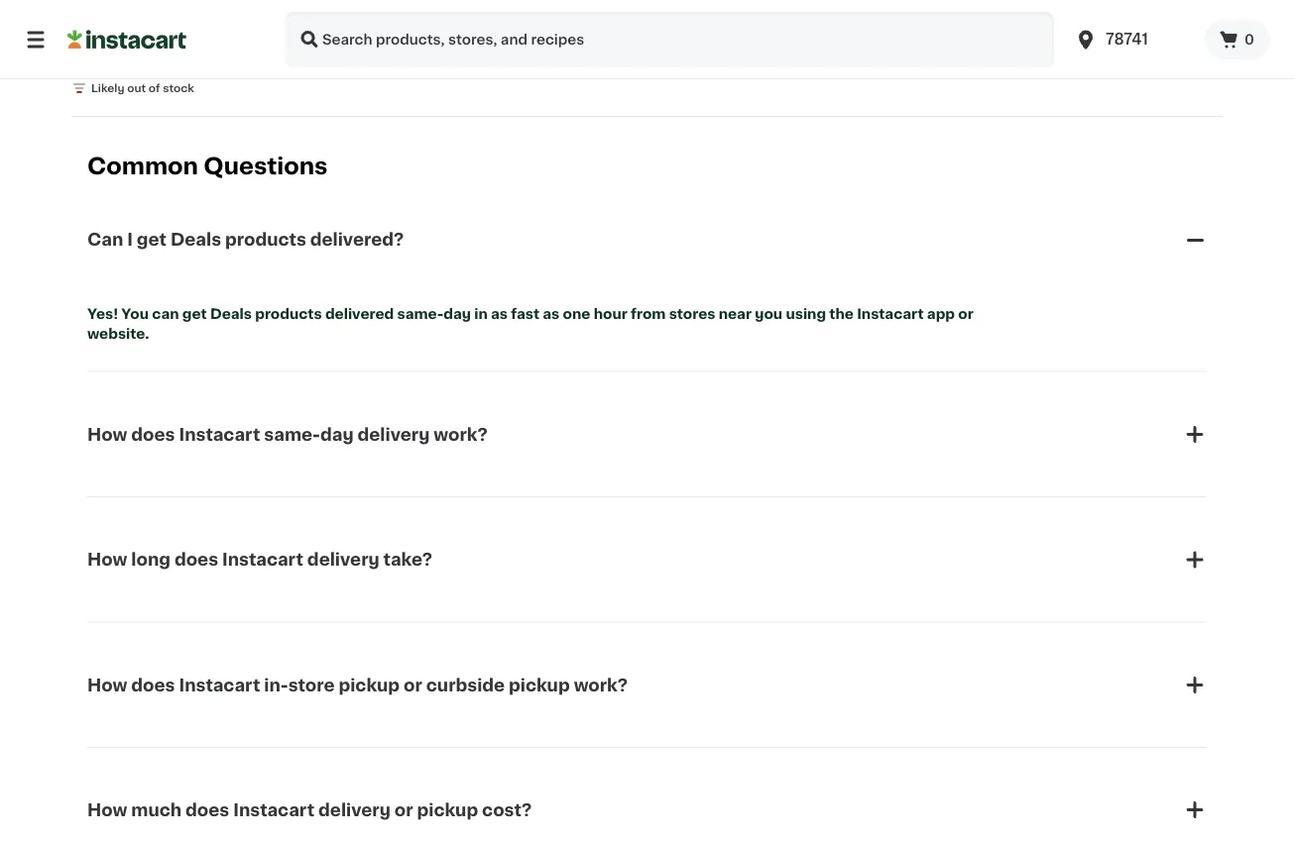 Task type: describe. For each thing, give the bounding box(es) containing it.
delivery for or
[[318, 802, 391, 819]]

sheets
[[89, 63, 127, 74]]

1 78741 button from the left
[[1062, 12, 1205, 67]]

how does instacart in-store pickup or curbside pickup work?
[[87, 677, 628, 694]]

yes! you can get deals products delivered same-day in as fast as one hour from stores near you using the instacart app or website.
[[87, 307, 977, 341]]

does inside 'dropdown button'
[[174, 552, 218, 569]]

or inside dropdown button
[[394, 802, 413, 819]]

questions
[[203, 155, 328, 178]]

how long does instacart delivery take?
[[87, 552, 432, 569]]

top flight memo book 60 sheets
[[71, 24, 187, 74]]

0
[[1245, 33, 1254, 47]]

much
[[131, 802, 182, 819]]

2 as from the left
[[543, 307, 560, 321]]

of
[[149, 83, 160, 94]]

memo
[[143, 24, 187, 38]]

or inside dropdown button
[[404, 677, 422, 694]]

or inside yes! you can get deals products delivered same-day in as fast as one hour from stores near you using the instacart app or website.
[[958, 307, 974, 321]]

products inside dropdown button
[[225, 231, 306, 248]]

can
[[152, 307, 179, 321]]

curbside
[[426, 677, 505, 694]]

out
[[127, 83, 146, 94]]

60
[[71, 63, 87, 74]]

common questions
[[87, 155, 328, 178]]

you
[[755, 307, 783, 321]]

common
[[87, 155, 198, 178]]

from
[[631, 307, 666, 321]]

instacart inside dropdown button
[[233, 802, 314, 819]]

can i get deals products delivered?
[[87, 231, 404, 248]]

delivery for take?
[[307, 552, 379, 569]]

pickup inside dropdown button
[[417, 802, 478, 819]]

how much does instacart delivery or pickup cost? button
[[87, 775, 1207, 843]]

1 as from the left
[[491, 307, 508, 321]]

cost?
[[482, 802, 532, 819]]

flight
[[101, 24, 140, 38]]

i
[[127, 231, 133, 248]]

long
[[131, 552, 170, 569]]

website.
[[87, 327, 149, 341]]

how for how long does instacart delivery take?
[[87, 552, 127, 569]]

same- inside dropdown button
[[264, 426, 320, 443]]

can
[[87, 231, 123, 248]]

78741
[[1106, 32, 1148, 47]]

same- inside yes! you can get deals products delivered same-day in as fast as one hour from stores near you using the instacart app or website.
[[397, 307, 443, 321]]

delivered?
[[310, 231, 404, 248]]

the
[[829, 307, 854, 321]]

in
[[474, 307, 488, 321]]

stock
[[163, 83, 194, 94]]

0 horizontal spatial pickup
[[339, 677, 400, 694]]

2 horizontal spatial pickup
[[509, 677, 570, 694]]

Search field
[[286, 12, 1054, 67]]

one
[[563, 307, 590, 321]]

how does instacart same-day delivery work? button
[[87, 399, 1207, 470]]

top
[[71, 24, 97, 38]]

take?
[[383, 552, 432, 569]]

2 78741 button from the left
[[1074, 12, 1193, 67]]



Task type: vqa. For each thing, say whether or not it's contained in the screenshot.
PRODUCTS
yes



Task type: locate. For each thing, give the bounding box(es) containing it.
get right i on the top left of the page
[[137, 231, 167, 248]]

0 horizontal spatial as
[[491, 307, 508, 321]]

yes!
[[87, 307, 118, 321]]

4 how from the top
[[87, 802, 127, 819]]

same-
[[397, 307, 443, 321], [264, 426, 320, 443]]

get inside dropdown button
[[137, 231, 167, 248]]

how inside dropdown button
[[87, 426, 127, 443]]

how inside 'dropdown button'
[[87, 552, 127, 569]]

1 vertical spatial or
[[404, 677, 422, 694]]

in-
[[264, 677, 288, 694]]

day inside dropdown button
[[320, 426, 354, 443]]

using
[[786, 307, 826, 321]]

how does instacart in-store pickup or curbside pickup work? button
[[87, 650, 1207, 721]]

how inside dropdown button
[[87, 802, 127, 819]]

2 vertical spatial or
[[394, 802, 413, 819]]

delivery inside how does instacart same-day delivery work? dropdown button
[[358, 426, 430, 443]]

get right can
[[182, 307, 207, 321]]

you
[[121, 307, 149, 321]]

deals inside yes! you can get deals products delivered same-day in as fast as one hour from stores near you using the instacart app or website.
[[210, 307, 252, 321]]

0 vertical spatial day
[[443, 307, 471, 321]]

as left 'one'
[[543, 307, 560, 321]]

does inside dropdown button
[[131, 426, 175, 443]]

3 how from the top
[[87, 677, 127, 694]]

1 horizontal spatial as
[[543, 307, 560, 321]]

1 horizontal spatial same-
[[397, 307, 443, 321]]

deals
[[170, 231, 221, 248], [210, 307, 252, 321]]

store
[[288, 677, 335, 694]]

products inside yes! you can get deals products delivered same-day in as fast as one hour from stores near you using the instacart app or website.
[[255, 307, 322, 321]]

0 vertical spatial or
[[958, 307, 974, 321]]

pickup right curbside
[[509, 677, 570, 694]]

get inside yes! you can get deals products delivered same-day in as fast as one hour from stores near you using the instacart app or website.
[[182, 307, 207, 321]]

likely
[[91, 83, 124, 94]]

day
[[443, 307, 471, 321], [320, 426, 354, 443]]

pickup
[[339, 677, 400, 694], [509, 677, 570, 694], [417, 802, 478, 819]]

work? inside dropdown button
[[574, 677, 628, 694]]

1 vertical spatial day
[[320, 426, 354, 443]]

1 horizontal spatial day
[[443, 307, 471, 321]]

instacart inside 'dropdown button'
[[222, 552, 303, 569]]

0 vertical spatial delivery
[[358, 426, 430, 443]]

1 horizontal spatial work?
[[574, 677, 628, 694]]

how does instacart same-day delivery work?
[[87, 426, 488, 443]]

stores
[[669, 307, 715, 321]]

app
[[927, 307, 955, 321]]

2 how from the top
[[87, 552, 127, 569]]

does inside dropdown button
[[131, 677, 175, 694]]

1 horizontal spatial pickup
[[417, 802, 478, 819]]

1 how from the top
[[87, 426, 127, 443]]

1 vertical spatial get
[[182, 307, 207, 321]]

as right in
[[491, 307, 508, 321]]

how for how much does instacart delivery or pickup cost?
[[87, 802, 127, 819]]

book
[[71, 44, 107, 58]]

78741 button
[[1062, 12, 1205, 67], [1074, 12, 1193, 67]]

instacart
[[857, 307, 924, 321], [179, 426, 260, 443], [222, 552, 303, 569], [179, 677, 260, 694], [233, 802, 314, 819]]

0 vertical spatial deals
[[170, 231, 221, 248]]

instacart inside dropdown button
[[179, 677, 260, 694]]

pickup left cost?
[[417, 802, 478, 819]]

how long does instacart delivery take? button
[[87, 524, 1207, 596]]

deals right i on the top left of the page
[[170, 231, 221, 248]]

0 horizontal spatial day
[[320, 426, 354, 443]]

work?
[[434, 426, 488, 443], [574, 677, 628, 694]]

deals inside dropdown button
[[170, 231, 221, 248]]

get
[[137, 231, 167, 248], [182, 307, 207, 321]]

products left delivered
[[255, 307, 322, 321]]

0 horizontal spatial work?
[[434, 426, 488, 443]]

0 vertical spatial products
[[225, 231, 306, 248]]

0 vertical spatial get
[[137, 231, 167, 248]]

1 vertical spatial delivery
[[307, 552, 379, 569]]

pickup right store
[[339, 677, 400, 694]]

0 vertical spatial same-
[[397, 307, 443, 321]]

delivery
[[358, 426, 430, 443], [307, 552, 379, 569], [318, 802, 391, 819]]

0 button
[[1205, 20, 1270, 59]]

instacart logo image
[[67, 28, 186, 52]]

delivery inside how much does instacart delivery or pickup cost? dropdown button
[[318, 802, 391, 819]]

how
[[87, 426, 127, 443], [87, 552, 127, 569], [87, 677, 127, 694], [87, 802, 127, 819]]

0 vertical spatial work?
[[434, 426, 488, 443]]

how inside dropdown button
[[87, 677, 127, 694]]

likely out of stock
[[91, 83, 194, 94]]

1 vertical spatial same-
[[264, 426, 320, 443]]

fast
[[511, 307, 539, 321]]

0 horizontal spatial get
[[137, 231, 167, 248]]

delivery inside how long does instacart delivery take? 'dropdown button'
[[307, 552, 379, 569]]

deals right can
[[210, 307, 252, 321]]

does
[[131, 426, 175, 443], [174, 552, 218, 569], [131, 677, 175, 694], [186, 802, 229, 819]]

products down questions on the top of page
[[225, 231, 306, 248]]

how much does instacart delivery or pickup cost?
[[87, 802, 532, 819]]

delivered
[[325, 307, 394, 321]]

1 vertical spatial deals
[[210, 307, 252, 321]]

0 horizontal spatial same-
[[264, 426, 320, 443]]

instacart inside dropdown button
[[179, 426, 260, 443]]

2 vertical spatial delivery
[[318, 802, 391, 819]]

products
[[225, 231, 306, 248], [255, 307, 322, 321]]

day inside yes! you can get deals products delivered same-day in as fast as one hour from stores near you using the instacart app or website.
[[443, 307, 471, 321]]

or
[[958, 307, 974, 321], [404, 677, 422, 694], [394, 802, 413, 819]]

1 vertical spatial products
[[255, 307, 322, 321]]

near
[[719, 307, 752, 321]]

does inside dropdown button
[[186, 802, 229, 819]]

None search field
[[286, 12, 1054, 67]]

work? inside dropdown button
[[434, 426, 488, 443]]

1 vertical spatial work?
[[574, 677, 628, 694]]

as
[[491, 307, 508, 321], [543, 307, 560, 321]]

can i get deals products delivered? button
[[87, 204, 1207, 276]]

1 horizontal spatial get
[[182, 307, 207, 321]]

instacart inside yes! you can get deals products delivered same-day in as fast as one hour from stores near you using the instacart app or website.
[[857, 307, 924, 321]]

hour
[[594, 307, 627, 321]]

how for how does instacart same-day delivery work?
[[87, 426, 127, 443]]

how for how does instacart in-store pickup or curbside pickup work?
[[87, 677, 127, 694]]



